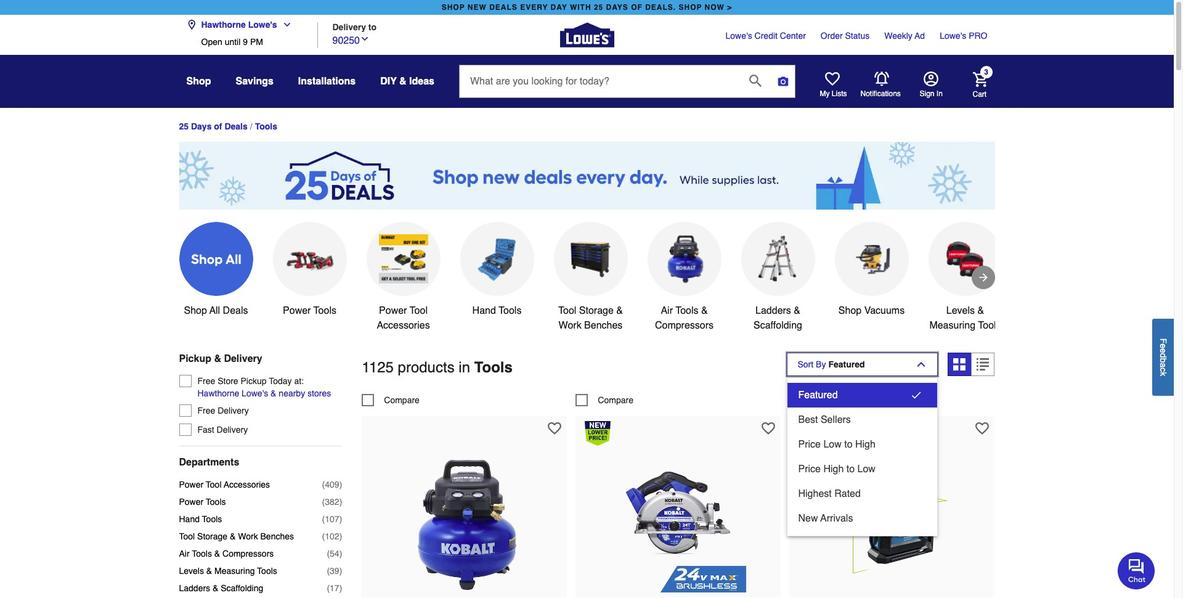 Task type: locate. For each thing, give the bounding box(es) containing it.
hawthorne
[[201, 20, 246, 30], [198, 388, 239, 398]]

0 vertical spatial power tools
[[283, 305, 337, 316]]

price inside 'button'
[[799, 439, 821, 450]]

0 horizontal spatial ladders & scaffolding
[[179, 583, 263, 593]]

25 right with
[[594, 3, 604, 12]]

1 vertical spatial deals
[[223, 305, 248, 316]]

lowe's home improvement lists image
[[825, 72, 840, 86]]

) for ( 39 )
[[340, 566, 342, 576]]

1 horizontal spatial heart outline image
[[976, 422, 990, 435]]

compare inside 5001934989 element
[[812, 395, 848, 405]]

compare inside 5014029963 element
[[384, 395, 420, 405]]

0 horizontal spatial measuring
[[215, 566, 255, 576]]

shop for shop all deals
[[184, 305, 207, 316]]

1 ) from the top
[[340, 480, 342, 489]]

ladders & scaffolding inside button
[[754, 305, 803, 331]]

) up ( 54 )
[[340, 531, 342, 541]]

ladders & scaffolding button
[[741, 222, 815, 333]]

to inside button
[[847, 464, 855, 475]]

1 vertical spatial scaffolding
[[221, 583, 263, 593]]

pickup & delivery
[[179, 353, 262, 364]]

day
[[551, 3, 568, 12]]

chevron down image inside the hawthorne lowe's button
[[277, 20, 292, 30]]

(
[[322, 480, 325, 489], [322, 497, 325, 507], [322, 514, 325, 524], [322, 531, 325, 541], [327, 549, 330, 559], [327, 566, 330, 576], [327, 583, 330, 593]]

1 horizontal spatial measuring
[[930, 320, 976, 331]]

( for 107
[[322, 514, 325, 524]]

1 horizontal spatial levels & measuring tools
[[930, 305, 1002, 331]]

1 vertical spatial hawthorne
[[198, 388, 239, 398]]

1 horizontal spatial storage
[[579, 305, 614, 316]]

deals
[[490, 3, 518, 12]]

1 horizontal spatial scaffolding
[[754, 320, 803, 331]]

shop vacuums image
[[848, 234, 897, 284]]

25 left days
[[179, 122, 189, 132]]

credit
[[755, 31, 778, 41]]

0 vertical spatial price
[[799, 439, 821, 450]]

notifications
[[861, 89, 901, 98]]

) down ( 39 )
[[340, 583, 342, 593]]

of
[[214, 122, 222, 132]]

shop left all at the left bottom
[[184, 305, 207, 316]]

shop vacuums button
[[835, 222, 909, 318]]

measuring
[[930, 320, 976, 331], [215, 566, 255, 576]]

0 vertical spatial air tools & compressors
[[655, 305, 714, 331]]

grid view image
[[954, 358, 966, 370]]

lowe's left "credit"
[[726, 31, 753, 41]]

0 vertical spatial scaffolding
[[754, 320, 803, 331]]

1125 products in tools
[[362, 359, 513, 376]]

0 horizontal spatial compare
[[384, 395, 420, 405]]

1 vertical spatial air
[[179, 549, 190, 559]]

chat invite button image
[[1118, 552, 1156, 589]]

benches
[[585, 320, 623, 331], [261, 531, 294, 541]]

& inside diy & ideas button
[[400, 76, 407, 87]]

open
[[201, 37, 222, 47]]

107
[[325, 514, 340, 524]]

sign in button
[[920, 72, 943, 99]]

scaffolding inside button
[[754, 320, 803, 331]]

0 horizontal spatial storage
[[197, 531, 228, 541]]

1 horizontal spatial power tools
[[283, 305, 337, 316]]

3 compare from the left
[[812, 395, 848, 405]]

deals
[[225, 122, 248, 132], [223, 305, 248, 316]]

0 vertical spatial free
[[198, 376, 215, 386]]

0 horizontal spatial shop
[[442, 3, 465, 12]]

5001934989 element
[[790, 394, 848, 406]]

all
[[210, 305, 220, 316]]

1 vertical spatial power tool accessories
[[179, 480, 270, 489]]

1 horizontal spatial compare
[[598, 395, 634, 405]]

2 price from the top
[[799, 464, 821, 475]]

0 horizontal spatial hand
[[179, 514, 200, 524]]

price low to high
[[799, 439, 876, 450]]

1 horizontal spatial high
[[856, 439, 876, 450]]

days
[[191, 122, 212, 132]]

1 vertical spatial hand tools
[[179, 514, 222, 524]]

chevron down image inside 90250 button
[[360, 34, 370, 43]]

( down ( 102 )
[[327, 549, 330, 559]]

2 ) from the top
[[340, 497, 342, 507]]

accessories inside button
[[377, 320, 430, 331]]

air tools & compressors button
[[648, 222, 722, 333]]

( up ( 102 )
[[322, 514, 325, 524]]

0 vertical spatial hand
[[473, 305, 496, 316]]

to
[[369, 22, 377, 32], [845, 439, 853, 450], [847, 464, 855, 475]]

1 horizontal spatial power tool accessories
[[377, 305, 430, 331]]

25
[[594, 3, 604, 12], [179, 122, 189, 132]]

54
[[330, 549, 340, 559]]

0 vertical spatial levels
[[947, 305, 975, 316]]

air tools & compressors inside button
[[655, 305, 714, 331]]

free for free delivery
[[198, 406, 215, 415]]

1 horizontal spatial hand tools
[[473, 305, 522, 316]]

sign
[[920, 89, 935, 98]]

1 vertical spatial low
[[858, 464, 876, 475]]

2 e from the top
[[1159, 348, 1169, 353]]

high up price high to low button
[[856, 439, 876, 450]]

to for price high to low
[[847, 464, 855, 475]]

shop left now
[[679, 3, 703, 12]]

kobalt 24-volt max 6-1/2-in brushless cordless circular saw (bare tool) image
[[611, 457, 747, 593]]

) down ( 54 )
[[340, 566, 342, 576]]

0 horizontal spatial compressors
[[223, 549, 274, 559]]

) up 382
[[340, 480, 342, 489]]

) for ( 54 )
[[340, 549, 342, 559]]

5014029963 element
[[362, 394, 420, 406]]

0 vertical spatial levels & measuring tools
[[930, 305, 1002, 331]]

&
[[400, 76, 407, 87], [617, 305, 623, 316], [702, 305, 708, 316], [794, 305, 801, 316], [978, 305, 985, 316], [214, 353, 221, 364], [271, 388, 277, 398], [230, 531, 236, 541], [214, 549, 220, 559], [206, 566, 212, 576], [213, 583, 218, 593]]

1 horizontal spatial air
[[661, 305, 673, 316]]

1 horizontal spatial tool storage & work benches
[[559, 305, 623, 331]]

delivery up fast delivery
[[218, 406, 249, 415]]

1 horizontal spatial levels
[[947, 305, 975, 316]]

1 horizontal spatial pickup
[[241, 376, 267, 386]]

shop down open on the top of page
[[187, 76, 211, 87]]

0 vertical spatial work
[[559, 320, 582, 331]]

7 ) from the top
[[340, 583, 342, 593]]

e up b
[[1159, 348, 1169, 353]]

deals.
[[646, 3, 676, 12]]

1 horizontal spatial low
[[858, 464, 876, 475]]

2 free from the top
[[198, 406, 215, 415]]

new
[[799, 513, 819, 524]]

lowe's down free store pickup today at:
[[242, 388, 268, 398]]

2 compare from the left
[[598, 395, 634, 405]]

1 shop from the left
[[442, 3, 465, 12]]

f e e d b a c k
[[1159, 338, 1169, 376]]

compare down the 1125
[[384, 395, 420, 405]]

power tool accessories down departments
[[179, 480, 270, 489]]

2 horizontal spatial compare
[[812, 395, 848, 405]]

0 horizontal spatial hand tools
[[179, 514, 222, 524]]

departments element
[[179, 456, 342, 468]]

1 horizontal spatial hand
[[473, 305, 496, 316]]

price high to low button
[[788, 457, 938, 481]]

levels & measuring tools inside button
[[930, 305, 1002, 331]]

ladders & scaffolding
[[754, 305, 803, 331], [179, 583, 263, 593]]

( 17 )
[[327, 583, 342, 593]]

1 horizontal spatial 25
[[594, 3, 604, 12]]

1 vertical spatial storage
[[197, 531, 228, 541]]

my lists link
[[820, 72, 848, 99]]

power tools
[[283, 305, 337, 316], [179, 497, 226, 507]]

price up highest
[[799, 464, 821, 475]]

1 horizontal spatial accessories
[[377, 320, 430, 331]]

price down best
[[799, 439, 821, 450]]

3 ) from the top
[[340, 514, 342, 524]]

ladders & scaffolding image
[[754, 234, 803, 284]]

) down 409
[[340, 497, 342, 507]]

( down ( 39 )
[[327, 583, 330, 593]]

featured button
[[788, 383, 938, 407]]

None search field
[[459, 65, 796, 109]]

shop left new
[[442, 3, 465, 12]]

9
[[243, 37, 248, 47]]

0 vertical spatial accessories
[[377, 320, 430, 331]]

hand tools down hand tools image
[[473, 305, 522, 316]]

tool storage & work benches image
[[566, 234, 616, 284]]

e
[[1159, 343, 1169, 348], [1159, 348, 1169, 353]]

1 horizontal spatial air tools & compressors
[[655, 305, 714, 331]]

sellers
[[821, 414, 851, 425]]

0 horizontal spatial chevron down image
[[277, 20, 292, 30]]

( 107 )
[[322, 514, 342, 524]]

0 vertical spatial deals
[[225, 122, 248, 132]]

my lists
[[820, 89, 848, 98]]

heart outline image
[[762, 422, 776, 435], [976, 422, 990, 435]]

shop left vacuums
[[839, 305, 862, 316]]

0 horizontal spatial air tools & compressors
[[179, 549, 274, 559]]

1 free from the top
[[198, 376, 215, 386]]

0 vertical spatial chevron down image
[[277, 20, 292, 30]]

kobalt 6-gallons portable 150 psi pancake air compressor image
[[397, 457, 533, 593]]

accessories down departments element
[[224, 480, 270, 489]]

1 vertical spatial hand
[[179, 514, 200, 524]]

low
[[824, 439, 842, 450], [858, 464, 876, 475]]

1 horizontal spatial shop
[[679, 3, 703, 12]]

hawthorne lowe's & nearby stores
[[198, 388, 331, 398]]

1 vertical spatial tool storage & work benches
[[179, 531, 294, 541]]

0 vertical spatial compressors
[[655, 320, 714, 331]]

pickup down all at the left bottom
[[179, 353, 211, 364]]

low down sellers
[[824, 439, 842, 450]]

) up ( 102 )
[[340, 514, 342, 524]]

deals right all at the left bottom
[[223, 305, 248, 316]]

installations button
[[298, 70, 356, 92]]

power tools down power tools image
[[283, 305, 337, 316]]

e up d
[[1159, 343, 1169, 348]]

) for ( 382 )
[[340, 497, 342, 507]]

order status
[[821, 31, 870, 41]]

compressors
[[655, 320, 714, 331], [223, 549, 274, 559]]

& inside levels & measuring tools button
[[978, 305, 985, 316]]

1 vertical spatial to
[[845, 439, 853, 450]]

low down price low to high 'button' in the bottom right of the page
[[858, 464, 876, 475]]

0 vertical spatial low
[[824, 439, 842, 450]]

) for ( 107 )
[[340, 514, 342, 524]]

departments
[[179, 457, 239, 468]]

power tools image
[[285, 234, 335, 284]]

hand down departments
[[179, 514, 200, 524]]

0 horizontal spatial low
[[824, 439, 842, 450]]

0 vertical spatial storage
[[579, 305, 614, 316]]

1 vertical spatial ladders & scaffolding
[[179, 583, 263, 593]]

levels inside button
[[947, 305, 975, 316]]

1 price from the top
[[799, 439, 821, 450]]

102
[[325, 531, 340, 541]]

2 vertical spatial to
[[847, 464, 855, 475]]

( for 102
[[322, 531, 325, 541]]

power tools inside button
[[283, 305, 337, 316]]

90250 button
[[333, 32, 370, 48]]

) up ( 39 )
[[340, 549, 342, 559]]

0 horizontal spatial accessories
[[224, 480, 270, 489]]

arrow right image
[[978, 271, 990, 284]]

pickup up hawthorne lowe's & nearby stores button
[[241, 376, 267, 386]]

1 vertical spatial power tools
[[179, 497, 226, 507]]

hand tools
[[473, 305, 522, 316], [179, 514, 222, 524]]

1 vertical spatial price
[[799, 464, 821, 475]]

4 ) from the top
[[340, 531, 342, 541]]

0 horizontal spatial heart outline image
[[762, 422, 776, 435]]

free for free store pickup today at:
[[198, 376, 215, 386]]

1 horizontal spatial ladders & scaffolding
[[754, 305, 803, 331]]

5 ) from the top
[[340, 549, 342, 559]]

6 ) from the top
[[340, 566, 342, 576]]

price
[[799, 439, 821, 450], [799, 464, 821, 475]]

power tool accessories up products
[[377, 305, 430, 331]]

( down 107
[[322, 531, 325, 541]]

order
[[821, 31, 843, 41]]

location image
[[187, 20, 196, 30]]

accessories up products
[[377, 320, 430, 331]]

1 horizontal spatial benches
[[585, 320, 623, 331]]

hand down hand tools image
[[473, 305, 496, 316]]

deals left "/"
[[225, 122, 248, 132]]

1 vertical spatial free
[[198, 406, 215, 415]]

0 vertical spatial ladders & scaffolding
[[754, 305, 803, 331]]

hand tools down departments
[[179, 514, 222, 524]]

1 vertical spatial 25
[[179, 122, 189, 132]]

0 vertical spatial 25
[[594, 3, 604, 12]]

1 vertical spatial work
[[238, 531, 258, 541]]

levels & measuring tools
[[930, 305, 1002, 331], [179, 566, 277, 576]]

( down ( 54 )
[[327, 566, 330, 576]]

price inside button
[[799, 464, 821, 475]]

scaffolding
[[754, 320, 803, 331], [221, 583, 263, 593]]

hawthorne lowe's
[[201, 20, 277, 30]]

shop
[[187, 76, 211, 87], [184, 305, 207, 316], [839, 305, 862, 316]]

1 horizontal spatial work
[[559, 320, 582, 331]]

0 horizontal spatial levels & measuring tools
[[179, 566, 277, 576]]

0 vertical spatial tool storage & work benches
[[559, 305, 623, 331]]

& inside tool storage & work benches 'button'
[[617, 305, 623, 316]]

& inside hawthorne lowe's & nearby stores button
[[271, 388, 277, 398]]

1 vertical spatial air tools & compressors
[[179, 549, 274, 559]]

compare inside 1002731064 element
[[598, 395, 634, 405]]

installations
[[298, 76, 356, 87]]

0 vertical spatial to
[[369, 22, 377, 32]]

power tools button
[[273, 222, 347, 318]]

0 horizontal spatial pickup
[[179, 353, 211, 364]]

3
[[985, 68, 989, 77]]

0 vertical spatial hand tools
[[473, 305, 522, 316]]

2 heart outline image from the left
[[976, 422, 990, 435]]

power tools down departments
[[179, 497, 226, 507]]

25 days of deals. shop new deals every day. while supplies last. image
[[179, 142, 995, 210]]

90250
[[333, 35, 360, 46]]

hawthorne down store
[[198, 388, 239, 398]]

0 vertical spatial hawthorne
[[201, 20, 246, 30]]

0 horizontal spatial levels
[[179, 566, 204, 576]]

high down price low to high
[[824, 464, 844, 475]]

lists
[[832, 89, 848, 98]]

compare for 1002731064 element
[[598, 395, 634, 405]]

1 vertical spatial levels & measuring tools
[[179, 566, 277, 576]]

1 vertical spatial levels
[[179, 566, 204, 576]]

lowe's home improvement account image
[[924, 72, 939, 86]]

arrivals
[[821, 513, 854, 524]]

price for price high to low
[[799, 464, 821, 475]]

)
[[340, 480, 342, 489], [340, 497, 342, 507], [340, 514, 342, 524], [340, 531, 342, 541], [340, 549, 342, 559], [340, 566, 342, 576], [340, 583, 342, 593]]

0 horizontal spatial ladders
[[179, 583, 210, 593]]

0 vertical spatial ladders
[[756, 305, 792, 316]]

cart
[[973, 90, 987, 98]]

1 vertical spatial benches
[[261, 531, 294, 541]]

0 vertical spatial high
[[856, 439, 876, 450]]

( up 382
[[322, 480, 325, 489]]

free left store
[[198, 376, 215, 386]]

1 horizontal spatial chevron down image
[[360, 34, 370, 43]]

1 vertical spatial pickup
[[241, 376, 267, 386]]

checkmark image
[[911, 389, 923, 401]]

to inside 'button'
[[845, 439, 853, 450]]

1 compare from the left
[[384, 395, 420, 405]]

shop
[[442, 3, 465, 12], [679, 3, 703, 12]]

until
[[225, 37, 241, 47]]

1 horizontal spatial ladders
[[756, 305, 792, 316]]

/
[[250, 121, 253, 132]]

store
[[218, 376, 238, 386]]

0 horizontal spatial tool storage & work benches
[[179, 531, 294, 541]]

high inside price low to high 'button'
[[856, 439, 876, 450]]

free up fast
[[198, 406, 215, 415]]

stores
[[308, 388, 331, 398]]

k
[[1159, 372, 1169, 376]]

chevron down image
[[277, 20, 292, 30], [360, 34, 370, 43]]

( down 409
[[322, 497, 325, 507]]

1 vertical spatial high
[[824, 464, 844, 475]]

hawthorne up open until 9 pm
[[201, 20, 246, 30]]

air tools & compressors image
[[660, 234, 709, 284]]

1 horizontal spatial compressors
[[655, 320, 714, 331]]

compare up new lower price icon
[[598, 395, 634, 405]]

1 e from the top
[[1159, 343, 1169, 348]]

compare up best sellers
[[812, 395, 848, 405]]

0 horizontal spatial high
[[824, 464, 844, 475]]

( for 54
[[327, 549, 330, 559]]



Task type: describe. For each thing, give the bounding box(es) containing it.
measuring inside button
[[930, 320, 976, 331]]

hand tools image
[[473, 234, 522, 284]]

power tool accessories button
[[367, 222, 441, 333]]

f
[[1159, 338, 1169, 343]]

in
[[937, 89, 943, 98]]

1 vertical spatial ladders
[[179, 583, 210, 593]]

& inside ladders & scaffolding
[[794, 305, 801, 316]]

( 39 )
[[327, 566, 342, 576]]

shop all deals button
[[179, 222, 253, 318]]

( 102 )
[[322, 531, 342, 541]]

ad
[[915, 31, 926, 41]]

weekly ad link
[[885, 30, 926, 42]]

deals inside '25 days of deals / tools'
[[225, 122, 248, 132]]

1 heart outline image from the left
[[762, 422, 776, 435]]

vacuums
[[865, 305, 905, 316]]

0 vertical spatial pickup
[[179, 353, 211, 364]]

storage inside 'button'
[[579, 305, 614, 316]]

39
[[330, 566, 340, 576]]

hawthorne for hawthorne lowe's & nearby stores
[[198, 388, 239, 398]]

0 horizontal spatial benches
[[261, 531, 294, 541]]

d
[[1159, 353, 1169, 358]]

price for price low to high
[[799, 439, 821, 450]]

free store pickup today at:
[[198, 376, 304, 386]]

compressors inside button
[[655, 320, 714, 331]]

) for ( 17 )
[[340, 583, 342, 593]]

delivery to
[[333, 22, 377, 32]]

products
[[398, 359, 455, 376]]

power tool accessories image
[[379, 234, 428, 284]]

tool inside power tool accessories button
[[410, 305, 428, 316]]

best
[[799, 414, 819, 425]]

power tool accessories inside button
[[377, 305, 430, 331]]

) for ( 102 )
[[340, 531, 342, 541]]

shop new deals every day with 25 days of deals. shop now >
[[442, 3, 733, 12]]

benches inside 'button'
[[585, 320, 623, 331]]

weekly ad
[[885, 31, 926, 41]]

lowe's home improvement notification center image
[[875, 72, 889, 86]]

delivery down free delivery
[[217, 425, 248, 435]]

ladders inside ladders & scaffolding button
[[756, 305, 792, 316]]

( 54 )
[[327, 549, 342, 559]]

lowe's credit center
[[726, 31, 806, 41]]

compare for 5014029963 element at the left
[[384, 395, 420, 405]]

levels & measuring tools button
[[929, 222, 1003, 333]]

25 inside '25 days of deals / tools'
[[179, 122, 189, 132]]

lowe's credit center link
[[726, 30, 806, 42]]

shop button
[[187, 70, 211, 92]]

search image
[[750, 74, 762, 87]]

tools link
[[255, 122, 277, 132]]

2 shop from the left
[[679, 3, 703, 12]]

sign in
[[920, 89, 943, 98]]

0 horizontal spatial work
[[238, 531, 258, 541]]

low inside button
[[858, 464, 876, 475]]

delivery up 90250 in the left of the page
[[333, 22, 366, 32]]

17
[[330, 583, 340, 593]]

hawthorne lowe's button
[[187, 12, 297, 37]]

hand tools inside button
[[473, 305, 522, 316]]

tool inside tool storage & work benches 'button'
[[559, 305, 577, 316]]

air inside button
[[661, 305, 673, 316]]

lowe's pro
[[940, 31, 988, 41]]

lowe's home improvement logo image
[[560, 8, 614, 62]]

lowe's pro link
[[940, 30, 988, 42]]

new arrivals button
[[788, 506, 938, 531]]

best sellers button
[[788, 407, 938, 432]]

pm
[[250, 37, 263, 47]]

compare for 5001934989 element
[[812, 395, 848, 405]]

shop vacuums
[[839, 305, 905, 316]]

>
[[728, 3, 733, 12]]

0 horizontal spatial power tools
[[179, 497, 226, 507]]

( for 382
[[322, 497, 325, 507]]

1 vertical spatial compressors
[[223, 549, 274, 559]]

rated
[[835, 488, 861, 499]]

Search Query text field
[[460, 65, 740, 97]]

1002731064 element
[[576, 394, 634, 406]]

lowe's home improvement cart image
[[973, 72, 988, 87]]

c
[[1159, 367, 1169, 372]]

1 vertical spatial accessories
[[224, 480, 270, 489]]

weekly
[[885, 31, 913, 41]]

diy
[[381, 76, 397, 87]]

shop all deals
[[184, 305, 248, 316]]

open until 9 pm
[[201, 37, 263, 47]]

( 382 )
[[322, 497, 342, 507]]

every
[[520, 3, 548, 12]]

a
[[1159, 363, 1169, 367]]

lowe's up pm
[[248, 20, 277, 30]]

hawthorne lowe's & nearby stores button
[[198, 387, 331, 399]]

( 409 )
[[322, 480, 342, 489]]

nearby
[[279, 388, 305, 398]]

hawthorne for hawthorne lowe's
[[201, 20, 246, 30]]

( for 39
[[327, 566, 330, 576]]

hand tools button
[[460, 222, 534, 318]]

shop new deals every day with 25 days of deals. shop now > link
[[439, 0, 735, 15]]

in
[[459, 359, 470, 376]]

hand inside button
[[473, 305, 496, 316]]

now
[[705, 3, 725, 12]]

work inside 'button'
[[559, 320, 582, 331]]

price high to low
[[799, 464, 876, 475]]

lowe's left pro at the right
[[940, 31, 967, 41]]

camera image
[[778, 75, 790, 88]]

new arrivals
[[799, 513, 854, 524]]

my
[[820, 89, 830, 98]]

delivery up free store pickup today at:
[[224, 353, 262, 364]]

0 horizontal spatial scaffolding
[[221, 583, 263, 593]]

featured
[[799, 390, 838, 401]]

new lower price image
[[585, 421, 611, 446]]

1125
[[362, 359, 394, 376]]

tool storage & work benches button
[[554, 222, 628, 333]]

with
[[570, 3, 592, 12]]

heart outline image
[[548, 422, 562, 435]]

bosch green 100-ft self-leveling indoor/outdoor cross-line laser level with cross beam image
[[825, 457, 961, 593]]

price low to high button
[[788, 432, 938, 457]]

f e e d b a c k button
[[1153, 318, 1175, 396]]

1 vertical spatial measuring
[[215, 566, 255, 576]]

days
[[606, 3, 629, 12]]

fast
[[198, 425, 214, 435]]

tools inside '25 days of deals / tools'
[[255, 122, 277, 132]]

) for ( 409 )
[[340, 480, 342, 489]]

ideas
[[409, 76, 435, 87]]

levels & measuring tools image
[[941, 234, 991, 284]]

savings
[[236, 76, 274, 87]]

deals inside shop all deals button
[[223, 305, 248, 316]]

( for 17
[[327, 583, 330, 593]]

b
[[1159, 358, 1169, 363]]

25 days of deals link
[[179, 122, 248, 132]]

at:
[[294, 376, 304, 386]]

shop for shop vacuums
[[839, 305, 862, 316]]

shop all deals image
[[179, 222, 253, 296]]

highest rated
[[799, 488, 861, 499]]

low inside 'button'
[[824, 439, 842, 450]]

tool storage & work benches inside 'button'
[[559, 305, 623, 331]]

high inside price high to low button
[[824, 464, 844, 475]]

list view image
[[978, 358, 990, 370]]

to for price low to high
[[845, 439, 853, 450]]

status
[[846, 31, 870, 41]]

& inside air tools & compressors
[[702, 305, 708, 316]]

center
[[780, 31, 806, 41]]

free delivery
[[198, 406, 249, 415]]

shop for shop
[[187, 76, 211, 87]]

25 inside the shop new deals every day with 25 days of deals. shop now > link
[[594, 3, 604, 12]]

382
[[325, 497, 340, 507]]

highest rated button
[[788, 481, 938, 506]]

( for 409
[[322, 480, 325, 489]]



Task type: vqa. For each thing, say whether or not it's contained in the screenshot.
54 '('
yes



